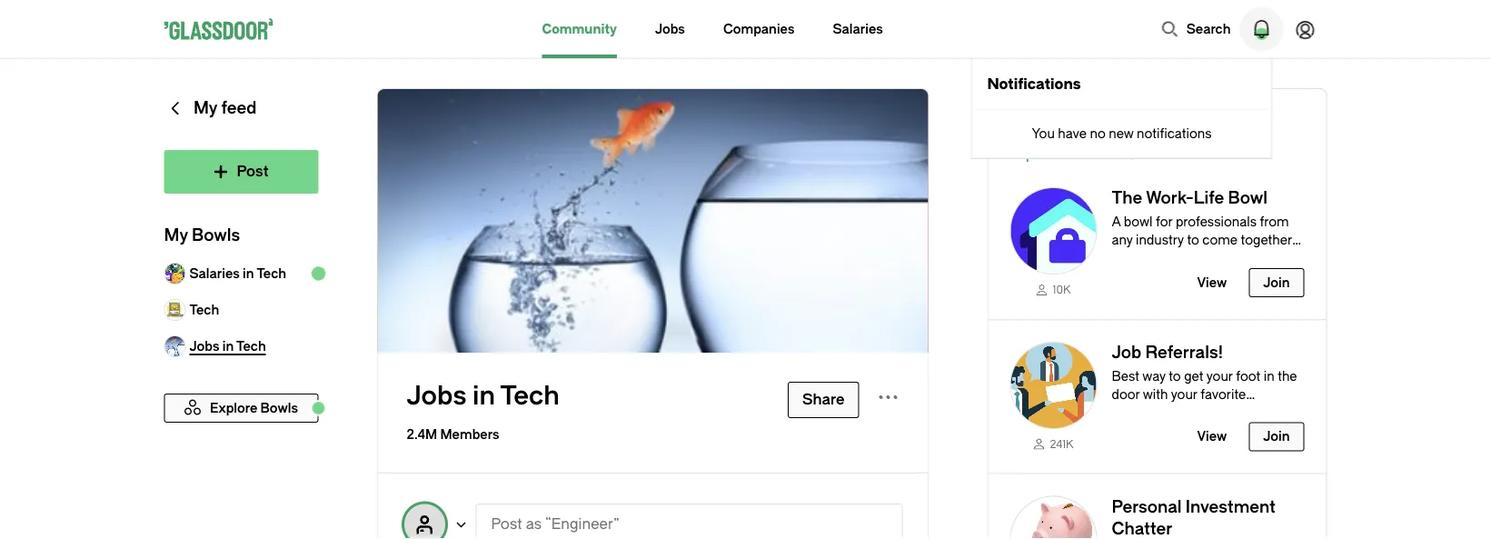 Task type: vqa. For each thing, say whether or not it's contained in the screenshot.
10K link
yes



Task type: locate. For each thing, give the bounding box(es) containing it.
tech for salaries in tech
[[257, 266, 286, 281]]

2 image for bowl image from the top
[[1010, 342, 1098, 429]]

image for bowl image up "10k" link at the right
[[1010, 187, 1098, 275]]

2 horizontal spatial tech
[[500, 381, 560, 411]]

0 vertical spatial bowls
[[1080, 147, 1117, 162]]

2.4m
[[407, 427, 437, 442]]

in up tech link
[[243, 266, 254, 281]]

1 vertical spatial jobs
[[407, 381, 467, 411]]

0 horizontal spatial jobs
[[407, 381, 467, 411]]

1 horizontal spatial jobs
[[655, 21, 685, 36]]

have
[[1058, 126, 1087, 141]]

1 horizontal spatial bowls
[[1080, 147, 1117, 162]]

0 vertical spatial in
[[243, 266, 254, 281]]

0 horizontal spatial for
[[1096, 111, 1125, 136]]

0 horizontal spatial tech
[[190, 302, 219, 317]]

companies
[[723, 21, 795, 36]]

for up industry
[[1156, 214, 1173, 229]]

2.4m members
[[407, 427, 499, 442]]

1 vertical spatial image for bowl image
[[1010, 342, 1098, 429]]

my up salaries in tech link
[[164, 226, 188, 245]]

0 vertical spatial for
[[1096, 111, 1125, 136]]

bowls up salaries in tech
[[192, 226, 240, 245]]

0 vertical spatial image for bowl image
[[1010, 187, 1098, 275]]

241k link
[[1010, 436, 1098, 451]]

no
[[1090, 126, 1106, 141]]

day-
[[1209, 250, 1237, 265]]

for
[[1096, 111, 1125, 136], [1156, 214, 1173, 229]]

work-
[[1201, 269, 1236, 284]]

in inside salaries in tech link
[[243, 266, 254, 281]]

post as "engineer"
[[491, 516, 620, 533]]

bowls™
[[1010, 111, 1090, 136]]

toogle identity image
[[403, 503, 447, 539]]

0 vertical spatial my
[[194, 99, 217, 118]]

tech
[[257, 266, 286, 281], [190, 302, 219, 317], [500, 381, 560, 411]]

my for my feed
[[194, 99, 217, 118]]

1 horizontal spatial tech
[[257, 266, 286, 281]]

to
[[1187, 232, 1200, 247]]

0 horizontal spatial my
[[164, 226, 188, 245]]

1 horizontal spatial salaries
[[833, 21, 883, 36]]

bowls™ for you
[[1010, 111, 1168, 136]]

jobs left companies
[[655, 21, 685, 36]]

bowl
[[1229, 189, 1268, 208]]

investment
[[1186, 497, 1276, 516]]

1 vertical spatial tech
[[190, 302, 219, 317]]

my
[[194, 99, 217, 118], [164, 226, 188, 245]]

image for bowl image
[[1010, 187, 1098, 275], [1010, 342, 1098, 429]]

jobs up 2.4m
[[407, 381, 467, 411]]

salaries in tech link
[[164, 255, 319, 292]]

0 vertical spatial jobs
[[655, 21, 685, 36]]

the
[[1187, 250, 1206, 265]]

jobs
[[655, 21, 685, 36], [407, 381, 467, 411]]

0 horizontal spatial in
[[243, 266, 254, 281]]

community
[[542, 21, 617, 36]]

personal investment chatter
[[1112, 497, 1276, 538]]

1 vertical spatial my
[[164, 226, 188, 245]]

jobs for jobs in tech
[[407, 381, 467, 411]]

my feed link
[[164, 88, 319, 150]]

"engineer"
[[545, 516, 620, 533]]

my left feed in the left top of the page
[[194, 99, 217, 118]]

happenings
[[1112, 269, 1183, 284]]

explore
[[1010, 147, 1058, 162]]

jobs link
[[655, 0, 685, 58]]

my inside my feed link
[[194, 99, 217, 118]]

1 vertical spatial salaries
[[190, 266, 240, 281]]

1 vertical spatial for
[[1156, 214, 1173, 229]]

1 image for bowl image from the top
[[1010, 187, 1098, 275]]

0 horizontal spatial salaries
[[190, 266, 240, 281]]

bowl
[[1124, 214, 1153, 229]]

in up members
[[473, 381, 495, 411]]

you
[[1130, 111, 1168, 136]]

1 horizontal spatial in
[[473, 381, 495, 411]]

personal investment chatter button
[[988, 474, 1327, 539]]

bowls down no
[[1080, 147, 1117, 162]]

companies link
[[723, 0, 795, 58]]

1 vertical spatial in
[[473, 381, 495, 411]]

salaries
[[833, 21, 883, 36], [190, 266, 240, 281]]

image for bowl image up 241k link
[[1010, 342, 1098, 429]]

life
[[1194, 189, 1225, 208]]

jobs in tech
[[407, 381, 560, 411]]

0 vertical spatial salaries
[[833, 21, 883, 36]]

1 horizontal spatial my
[[194, 99, 217, 118]]

in
[[243, 266, 254, 281], [473, 381, 495, 411]]

2 vertical spatial tech
[[500, 381, 560, 411]]

image for bowl image for the work-life bowl
[[1010, 187, 1098, 275]]

my feed
[[194, 99, 257, 118]]

bowls
[[1080, 147, 1117, 162], [192, 226, 240, 245]]

0 vertical spatial tech
[[257, 266, 286, 281]]

241k
[[1050, 438, 1074, 450]]

notifications
[[988, 75, 1081, 92]]

1 horizontal spatial for
[[1156, 214, 1173, 229]]

for left you
[[1096, 111, 1125, 136]]

10k link
[[1010, 282, 1098, 297]]

work-
[[1146, 189, 1194, 208]]

1 vertical spatial bowls
[[192, 226, 240, 245]]

industry
[[1136, 232, 1184, 247]]

tech link
[[164, 292, 319, 328]]



Task type: describe. For each thing, give the bounding box(es) containing it.
explore all bowls
[[1010, 147, 1117, 162]]

all
[[1060, 147, 1077, 162]]

you have no new notifications
[[1032, 126, 1212, 141]]

job referrals!
[[1112, 343, 1224, 362]]

professionals
[[1176, 214, 1257, 229]]

feed
[[221, 99, 257, 118]]

tech for jobs in tech
[[500, 381, 560, 411]]

from
[[1260, 214, 1290, 229]]

members
[[440, 427, 499, 442]]

in for salaries
[[243, 266, 254, 281]]

discuss
[[1138, 250, 1184, 265]]

you
[[1032, 126, 1055, 141]]

0 horizontal spatial bowls
[[192, 226, 240, 245]]

to-
[[1237, 250, 1255, 265]]

search
[[1187, 21, 1231, 36]]

community link
[[542, 0, 617, 58]]

my bowls
[[164, 226, 240, 245]]

notifications
[[1137, 126, 1212, 141]]

chatter
[[1112, 519, 1173, 538]]

as
[[526, 516, 542, 533]]

any
[[1112, 232, 1133, 247]]

jobs for jobs
[[655, 21, 685, 36]]

personal
[[1112, 497, 1182, 516]]

and
[[1112, 250, 1135, 265]]

of
[[1186, 269, 1198, 284]]

come
[[1203, 232, 1238, 247]]

salaries link
[[833, 0, 883, 58]]

for inside "the work-life bowl a bowl for professionals from any industry to come together and discuss the day-to-day happenings of work-life."
[[1156, 214, 1173, 229]]

post
[[491, 516, 522, 533]]

bowls inside the explore all bowls link
[[1080, 147, 1117, 162]]

explore all bowls link
[[1010, 144, 1327, 165]]

a
[[1112, 214, 1121, 229]]

together
[[1241, 232, 1293, 247]]

in for jobs
[[473, 381, 495, 411]]

salaries in tech
[[190, 266, 286, 281]]

10k
[[1053, 283, 1071, 296]]

salaries for salaries in tech
[[190, 266, 240, 281]]

job
[[1112, 343, 1142, 362]]

referrals!
[[1146, 343, 1224, 362]]

the
[[1112, 189, 1143, 208]]

image for bowl image for job referrals!
[[1010, 342, 1098, 429]]

salaries for salaries
[[833, 21, 883, 36]]

new
[[1109, 126, 1134, 141]]

life.
[[1236, 269, 1257, 284]]

search button
[[1152, 11, 1240, 47]]

my for my bowls
[[164, 226, 188, 245]]

day
[[1255, 250, 1276, 265]]

post as "engineer" button
[[476, 504, 903, 539]]

the work-life bowl a bowl for professionals from any industry to come together and discuss the day-to-day happenings of work-life.
[[1112, 189, 1293, 284]]



